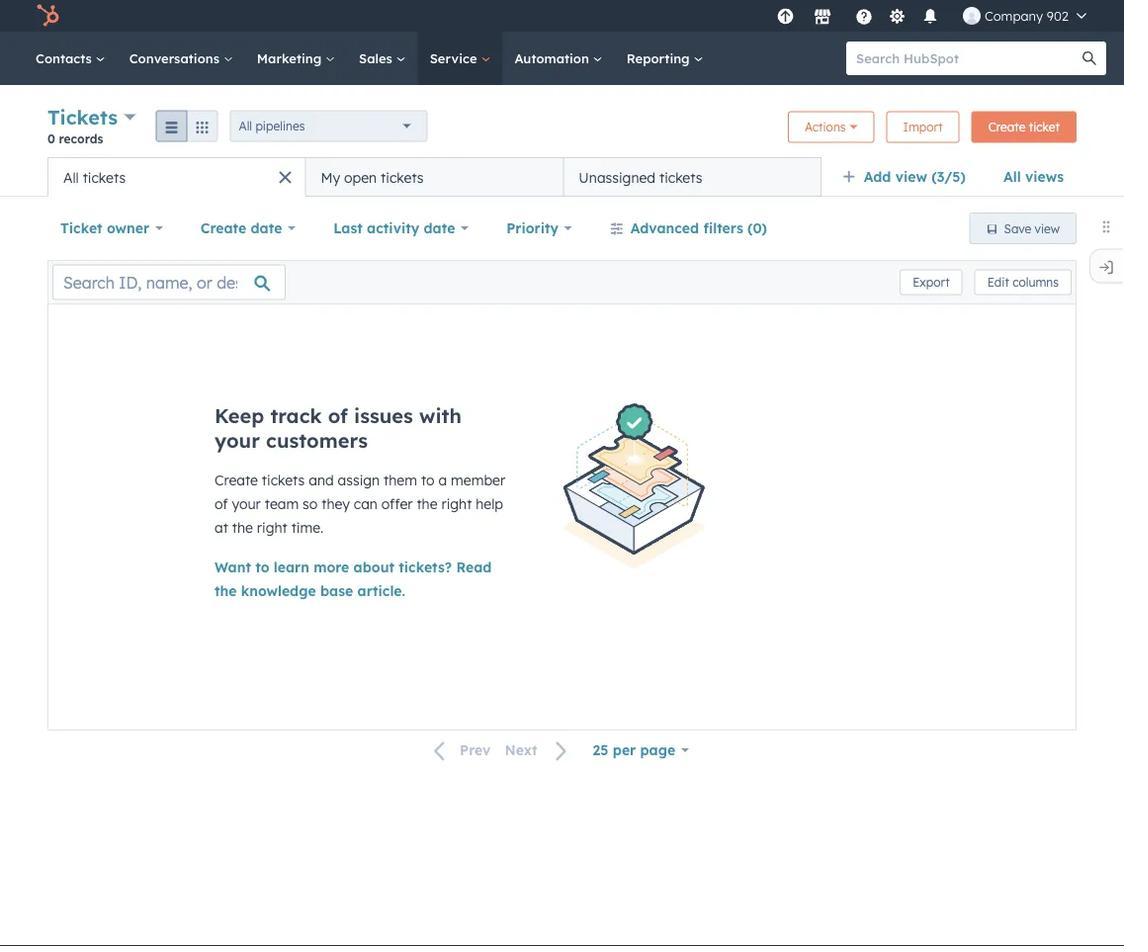 Task type: locate. For each thing, give the bounding box(es) containing it.
the
[[417, 496, 438, 513], [232, 519, 253, 537], [215, 583, 237, 600]]

all inside popup button
[[239, 119, 252, 134]]

0 vertical spatial to
[[421, 472, 435, 489]]

0 horizontal spatial to
[[255, 559, 270, 576]]

tickets right open
[[381, 169, 424, 186]]

25 per page button
[[580, 731, 702, 771]]

create inside create date "popup button"
[[201, 220, 247, 237]]

add view (3/5)
[[864, 168, 966, 185]]

0 horizontal spatial all
[[63, 169, 79, 186]]

add
[[864, 168, 892, 185]]

search button
[[1073, 42, 1107, 75]]

25
[[593, 742, 609, 759]]

1 date from the left
[[251, 220, 282, 237]]

0 horizontal spatial view
[[896, 168, 928, 185]]

view inside popup button
[[896, 168, 928, 185]]

tickets up advanced filters (0) button
[[660, 169, 703, 186]]

2 date from the left
[[424, 220, 455, 237]]

group
[[156, 110, 218, 142]]

right down the "a"
[[442, 496, 472, 513]]

prev
[[460, 742, 491, 759]]

view right "add" at the top right of the page
[[896, 168, 928, 185]]

to left the "a"
[[421, 472, 435, 489]]

(0)
[[748, 220, 768, 237]]

learn
[[274, 559, 309, 576]]

1 vertical spatial to
[[255, 559, 270, 576]]

create left ticket
[[989, 120, 1026, 135]]

date left last
[[251, 220, 282, 237]]

all for all pipelines
[[239, 119, 252, 134]]

1 vertical spatial of
[[215, 496, 228, 513]]

pipelines
[[256, 119, 305, 134]]

2 horizontal spatial all
[[1004, 168, 1022, 185]]

1 vertical spatial view
[[1035, 221, 1060, 236]]

create for create date
[[201, 220, 247, 237]]

0 vertical spatial create
[[989, 120, 1026, 135]]

want
[[215, 559, 251, 576]]

pagination navigation
[[422, 738, 580, 764]]

save view button
[[970, 213, 1077, 244]]

page
[[640, 742, 676, 759]]

sales
[[359, 50, 396, 66]]

your
[[215, 428, 260, 453], [232, 496, 261, 513]]

create date button
[[188, 209, 309, 248]]

create inside 'create tickets and assign them to a member of your team so they can offer the right help at the right time.'
[[215, 472, 258, 489]]

last
[[333, 220, 363, 237]]

view for add
[[896, 168, 928, 185]]

reporting link
[[615, 32, 716, 85]]

0 vertical spatial right
[[442, 496, 472, 513]]

the right "offer"
[[417, 496, 438, 513]]

advanced filters (0) button
[[597, 209, 780, 248]]

1 horizontal spatial to
[[421, 472, 435, 489]]

settings image
[[889, 8, 906, 26]]

group inside tickets banner
[[156, 110, 218, 142]]

1 vertical spatial right
[[257, 519, 288, 537]]

1 horizontal spatial date
[[424, 220, 455, 237]]

tickets down records
[[83, 169, 126, 186]]

all inside button
[[63, 169, 79, 186]]

0 vertical spatial your
[[215, 428, 260, 453]]

create up at
[[215, 472, 258, 489]]

company 902 button
[[951, 0, 1099, 32]]

Search HubSpot search field
[[847, 42, 1089, 75]]

time.
[[291, 519, 324, 537]]

tickets up team
[[262, 472, 305, 489]]

date right activity
[[424, 220, 455, 237]]

view right save
[[1035, 221, 1060, 236]]

right down team
[[257, 519, 288, 537]]

advanced filters (0)
[[631, 220, 768, 237]]

2 vertical spatial create
[[215, 472, 258, 489]]

0 vertical spatial view
[[896, 168, 928, 185]]

of
[[328, 404, 348, 428], [215, 496, 228, 513]]

0 horizontal spatial of
[[215, 496, 228, 513]]

tickets inside 'create tickets and assign them to a member of your team so they can offer the right help at the right time.'
[[262, 472, 305, 489]]

activity
[[367, 220, 420, 237]]

create
[[989, 120, 1026, 135], [201, 220, 247, 237], [215, 472, 258, 489]]

your left team
[[232, 496, 261, 513]]

of right track
[[328, 404, 348, 428]]

1 horizontal spatial all
[[239, 119, 252, 134]]

create inside create ticket button
[[989, 120, 1026, 135]]

contacts
[[36, 50, 96, 66]]

to inside 'create tickets and assign them to a member of your team so they can offer the right help at the right time.'
[[421, 472, 435, 489]]

the inside want to learn more about tickets? read the knowledge base article.
[[215, 583, 237, 600]]

service link
[[418, 32, 503, 85]]

the down want
[[215, 583, 237, 600]]

and
[[309, 472, 334, 489]]

to
[[421, 472, 435, 489], [255, 559, 270, 576]]

1 horizontal spatial of
[[328, 404, 348, 428]]

to inside want to learn more about tickets? read the knowledge base article.
[[255, 559, 270, 576]]

tickets banner
[[47, 103, 1077, 157]]

all down 0 records
[[63, 169, 79, 186]]

all pipelines
[[239, 119, 305, 134]]

create tickets and assign them to a member of your team so they can offer the right help at the right time.
[[215, 472, 506, 537]]

ticket
[[60, 220, 102, 237]]

tickets button
[[47, 103, 136, 132]]

next button
[[498, 738, 580, 764]]

issues
[[354, 404, 413, 428]]

upgrade image
[[777, 8, 795, 26]]

0 vertical spatial of
[[328, 404, 348, 428]]

conversations
[[129, 50, 223, 66]]

1 vertical spatial the
[[232, 519, 253, 537]]

edit
[[988, 275, 1010, 290]]

all left pipelines
[[239, 119, 252, 134]]

902
[[1047, 7, 1069, 24]]

my open tickets
[[321, 169, 424, 186]]

1 vertical spatial create
[[201, 220, 247, 237]]

the right at
[[232, 519, 253, 537]]

1 vertical spatial your
[[232, 496, 261, 513]]

customers
[[266, 428, 368, 453]]

of up at
[[215, 496, 228, 513]]

they
[[322, 496, 350, 513]]

view
[[896, 168, 928, 185], [1035, 221, 1060, 236]]

marketing
[[257, 50, 325, 66]]

export
[[913, 275, 950, 290]]

tickets inside button
[[83, 169, 126, 186]]

to up knowledge at left bottom
[[255, 559, 270, 576]]

want to learn more about tickets? read the knowledge base article.
[[215, 559, 492, 600]]

help
[[476, 496, 504, 513]]

priority
[[507, 220, 559, 237]]

your inside 'create tickets and assign them to a member of your team so they can offer the right help at the right time.'
[[232, 496, 261, 513]]

automation link
[[503, 32, 615, 85]]

read
[[456, 559, 492, 576]]

all left views
[[1004, 168, 1022, 185]]

save
[[1005, 221, 1032, 236]]

create down "all tickets" button
[[201, 220, 247, 237]]

more
[[314, 559, 349, 576]]

add view (3/5) button
[[830, 157, 991, 197]]

conversations link
[[117, 32, 245, 85]]

your left track
[[215, 428, 260, 453]]

0 horizontal spatial date
[[251, 220, 282, 237]]

next
[[505, 742, 538, 759]]

hubspot link
[[24, 4, 74, 28]]

assign
[[338, 472, 380, 489]]

2 vertical spatial the
[[215, 583, 237, 600]]

date inside "popup button"
[[251, 220, 282, 237]]

keep
[[215, 404, 264, 428]]

base
[[320, 583, 353, 600]]

date
[[251, 220, 282, 237], [424, 220, 455, 237]]

records
[[59, 131, 103, 146]]

1 horizontal spatial view
[[1035, 221, 1060, 236]]

company 902
[[985, 7, 1069, 24]]

view inside button
[[1035, 221, 1060, 236]]



Task type: vqa. For each thing, say whether or not it's contained in the screenshot.
Integrations
no



Task type: describe. For each thing, give the bounding box(es) containing it.
sales link
[[347, 32, 418, 85]]

upgrade link
[[773, 5, 798, 26]]

notifications button
[[914, 0, 948, 32]]

help image
[[856, 9, 873, 27]]

import button
[[887, 111, 960, 143]]

your inside keep track of issues with your customers
[[215, 428, 260, 453]]

ticket
[[1029, 120, 1060, 135]]

0
[[47, 131, 55, 146]]

article.
[[358, 583, 406, 600]]

hubspot image
[[36, 4, 59, 28]]

ticket owner button
[[47, 209, 176, 248]]

automation
[[515, 50, 593, 66]]

advanced
[[631, 220, 699, 237]]

marketing link
[[245, 32, 347, 85]]

track
[[270, 404, 322, 428]]

filters
[[704, 220, 744, 237]]

team
[[265, 496, 299, 513]]

views
[[1026, 168, 1064, 185]]

0 vertical spatial the
[[417, 496, 438, 513]]

(3/5)
[[932, 168, 966, 185]]

save view
[[1005, 221, 1060, 236]]

last activity date
[[333, 220, 455, 237]]

can
[[354, 496, 378, 513]]

columns
[[1013, 275, 1059, 290]]

unassigned tickets
[[579, 169, 703, 186]]

notifications image
[[922, 9, 940, 27]]

create date
[[201, 220, 282, 237]]

help button
[[848, 0, 881, 32]]

create for create tickets and assign them to a member of your team so they can offer the right help at the right time.
[[215, 472, 258, 489]]

a
[[439, 472, 447, 489]]

contacts link
[[24, 32, 117, 85]]

0 horizontal spatial right
[[257, 519, 288, 537]]

keep track of issues with your customers
[[215, 404, 462, 453]]

of inside 'create tickets and assign them to a member of your team so they can offer the right help at the right time.'
[[215, 496, 228, 513]]

marketplaces image
[[814, 9, 832, 27]]

tickets for all tickets
[[83, 169, 126, 186]]

ticket owner
[[60, 220, 149, 237]]

all tickets
[[63, 169, 126, 186]]

at
[[215, 519, 228, 537]]

my
[[321, 169, 340, 186]]

marketplaces button
[[802, 0, 844, 32]]

all for all tickets
[[63, 169, 79, 186]]

knowledge
[[241, 583, 316, 600]]

settings link
[[885, 5, 910, 26]]

offer
[[382, 496, 413, 513]]

edit columns button
[[975, 270, 1072, 295]]

search image
[[1083, 51, 1097, 65]]

tickets?
[[399, 559, 452, 576]]

all views
[[1004, 168, 1064, 185]]

of inside keep track of issues with your customers
[[328, 404, 348, 428]]

want to learn more about tickets? read the knowledge base article. link
[[215, 559, 492, 600]]

my open tickets button
[[306, 157, 564, 197]]

Search ID, name, or description search field
[[52, 265, 286, 300]]

all for all views
[[1004, 168, 1022, 185]]

create ticket
[[989, 120, 1060, 135]]

tickets for create tickets and assign them to a member of your team so they can offer the right help at the right time.
[[262, 472, 305, 489]]

actions
[[805, 120, 846, 135]]

all views link
[[991, 157, 1077, 197]]

date inside popup button
[[424, 220, 455, 237]]

per
[[613, 742, 636, 759]]

all pipelines button
[[230, 110, 428, 142]]

company
[[985, 7, 1044, 24]]

so
[[303, 496, 318, 513]]

mateo roberts image
[[963, 7, 981, 25]]

about
[[354, 559, 395, 576]]

open
[[344, 169, 377, 186]]

company 902 menu
[[771, 0, 1101, 32]]

25 per page
[[593, 742, 676, 759]]

create for create ticket
[[989, 120, 1026, 135]]

1 horizontal spatial right
[[442, 496, 472, 513]]

edit columns
[[988, 275, 1059, 290]]

prev button
[[422, 738, 498, 764]]

with
[[419, 404, 462, 428]]

export button
[[900, 270, 963, 295]]

tickets
[[47, 105, 118, 130]]

create ticket button
[[972, 111, 1077, 143]]

tickets for unassigned tickets
[[660, 169, 703, 186]]

unassigned tickets button
[[564, 157, 822, 197]]

actions button
[[788, 111, 875, 143]]

view for save
[[1035, 221, 1060, 236]]

priority button
[[494, 209, 585, 248]]

import
[[904, 120, 943, 135]]

last activity date button
[[321, 209, 482, 248]]

unassigned
[[579, 169, 656, 186]]

all tickets button
[[47, 157, 306, 197]]



